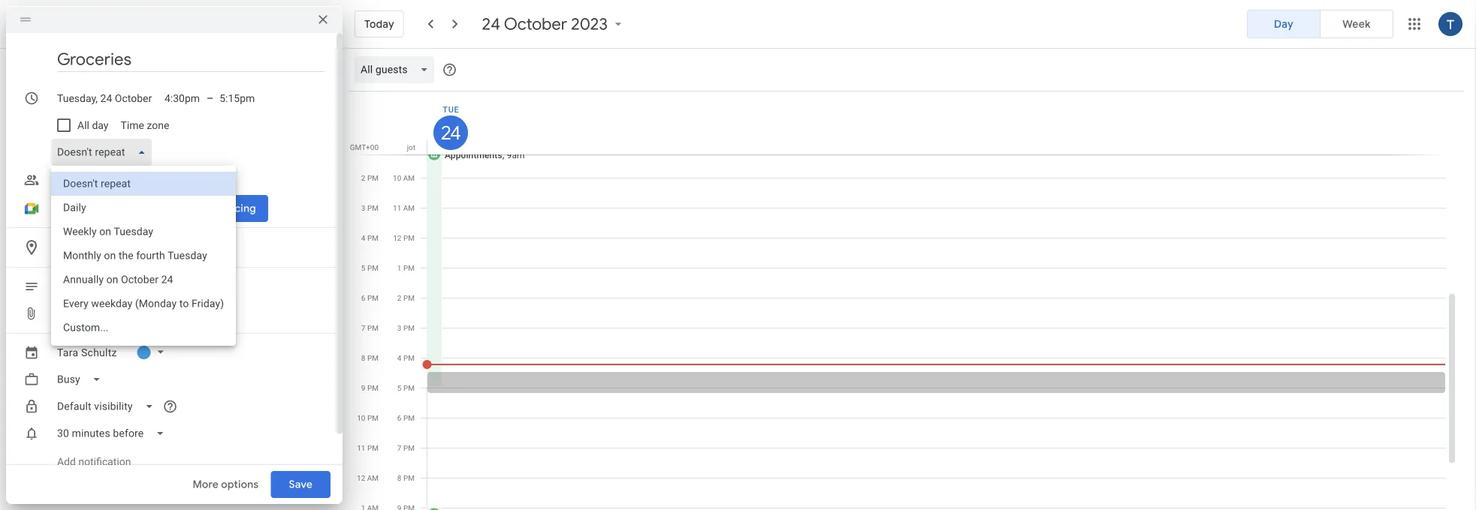 Task type: describe. For each thing, give the bounding box(es) containing it.
10 pm
[[357, 414, 379, 423]]

add for add location
[[57, 242, 76, 254]]

24 grid
[[349, 92, 1458, 511]]

0 vertical spatial 5 pm
[[361, 264, 379, 273]]

october
[[504, 14, 567, 35]]

all
[[77, 119, 89, 132]]

zone
[[147, 119, 169, 132]]

schultz
[[81, 347, 117, 359]]

0 vertical spatial 3
[[361, 204, 365, 213]]

add for add guests
[[57, 174, 76, 186]]

tue
[[443, 105, 459, 114]]

0 horizontal spatial 2
[[361, 174, 365, 183]]

guests
[[79, 174, 112, 186]]

1 horizontal spatial 4
[[397, 354, 402, 363]]

time zone button
[[115, 112, 175, 139]]

appointments , 9am
[[445, 150, 525, 160]]

0 vertical spatial 4
[[361, 234, 365, 243]]

doesn't repeat option
[[51, 172, 236, 196]]

am for 11 am
[[403, 204, 415, 213]]

10 for 10 pm
[[357, 414, 365, 423]]

1 horizontal spatial 2 pm
[[397, 294, 415, 303]]

tara
[[57, 347, 78, 359]]

Start date text field
[[57, 89, 152, 107]]

time zone
[[121, 119, 169, 132]]

add location button
[[51, 234, 325, 261]]

1 horizontal spatial 5
[[397, 384, 402, 393]]

add description
[[57, 281, 133, 293]]

0 vertical spatial 8 pm
[[361, 354, 379, 363]]

to element
[[207, 92, 213, 105]]

Week radio
[[1320, 10, 1394, 38]]

1 horizontal spatial 3
[[397, 324, 402, 333]]

recurrence list box
[[51, 166, 236, 346]]

1
[[397, 264, 402, 273]]

attachment
[[78, 308, 132, 320]]

0 vertical spatial 4 pm
[[361, 234, 379, 243]]

12 am
[[357, 474, 379, 483]]

1 horizontal spatial 6
[[397, 414, 402, 423]]

all day
[[77, 119, 108, 132]]

week
[[1343, 17, 1371, 30]]

0 horizontal spatial 6 pm
[[361, 294, 379, 303]]

9
[[361, 384, 365, 393]]

every weekday (monday to friday) option
[[51, 292, 236, 316]]

12 pm
[[393, 234, 415, 243]]

add description button
[[51, 273, 325, 300]]

day
[[1274, 17, 1294, 30]]

time
[[121, 119, 144, 132]]

add guests
[[57, 174, 112, 186]]

0 horizontal spatial 2 pm
[[361, 174, 379, 183]]

gmt+00
[[350, 143, 379, 152]]

9am
[[507, 150, 525, 160]]

0 vertical spatial 7
[[361, 324, 365, 333]]

11 am
[[393, 204, 415, 213]]



Task type: locate. For each thing, give the bounding box(es) containing it.
am up 12 pm
[[403, 204, 415, 213]]

6
[[361, 294, 365, 303], [397, 414, 402, 423]]

daily option
[[51, 196, 236, 220]]

add attachment button
[[51, 300, 138, 328]]

1 horizontal spatial 2
[[397, 294, 402, 303]]

1 vertical spatial 3 pm
[[397, 324, 415, 333]]

8 pm up 9 pm
[[361, 354, 379, 363]]

today button
[[355, 6, 404, 42]]

add for add attachment
[[57, 308, 76, 320]]

am for 10 am
[[403, 174, 415, 183]]

1 vertical spatial 6 pm
[[397, 414, 415, 423]]

1 horizontal spatial 7
[[397, 444, 402, 453]]

tue 24
[[440, 105, 459, 145]]

24 left october
[[482, 14, 501, 35]]

add for add notification
[[57, 456, 76, 469]]

5 left 1
[[361, 264, 365, 273]]

0 vertical spatial 6 pm
[[361, 294, 379, 303]]

1 vertical spatial 4 pm
[[397, 354, 415, 363]]

0 vertical spatial am
[[403, 174, 415, 183]]

2
[[361, 174, 365, 183], [397, 294, 402, 303]]

11 up 12 am
[[357, 444, 365, 453]]

add inside dropdown button
[[57, 242, 76, 254]]

0 vertical spatial 8
[[361, 354, 365, 363]]

0 vertical spatial 3 pm
[[361, 204, 379, 213]]

add attachment
[[57, 308, 132, 320]]

1 vertical spatial 2
[[397, 294, 402, 303]]

am up the 11 am
[[403, 174, 415, 183]]

today
[[364, 17, 394, 31]]

24
[[482, 14, 501, 35], [440, 121, 459, 145]]

5 pm
[[361, 264, 379, 273], [397, 384, 415, 393]]

location
[[79, 242, 118, 254]]

0 horizontal spatial 10
[[357, 414, 365, 423]]

1 vertical spatial 24
[[440, 121, 459, 145]]

0 horizontal spatial 5 pm
[[361, 264, 379, 273]]

1 add from the top
[[57, 174, 76, 186]]

1 vertical spatial 5 pm
[[397, 384, 415, 393]]

,
[[502, 150, 504, 160]]

1 horizontal spatial 11
[[393, 204, 401, 213]]

24 inside tue 24
[[440, 121, 459, 145]]

10 up the 11 am
[[393, 174, 401, 183]]

0 horizontal spatial 7 pm
[[361, 324, 379, 333]]

4 pm
[[361, 234, 379, 243], [397, 354, 415, 363]]

3 down 1
[[397, 324, 402, 333]]

add notification
[[57, 456, 131, 469]]

0 horizontal spatial 7
[[361, 324, 365, 333]]

12 up 1
[[393, 234, 402, 243]]

10 am
[[393, 174, 415, 183]]

Start time text field
[[165, 89, 201, 107]]

description
[[79, 281, 133, 293]]

11 down 10 am
[[393, 204, 401, 213]]

–
[[207, 92, 213, 105]]

3 add from the top
[[57, 281, 76, 293]]

0 horizontal spatial 24
[[440, 121, 459, 145]]

0 vertical spatial 7 pm
[[361, 324, 379, 333]]

add left notification
[[57, 456, 76, 469]]

2 add from the top
[[57, 242, 76, 254]]

8 pm
[[361, 354, 379, 363], [397, 474, 415, 483]]

5 pm left 1
[[361, 264, 379, 273]]

8 up 9
[[361, 354, 365, 363]]

1 horizontal spatial 10
[[393, 174, 401, 183]]

0 horizontal spatial 6
[[361, 294, 365, 303]]

5 right 9 pm
[[397, 384, 402, 393]]

1 horizontal spatial 3 pm
[[397, 324, 415, 333]]

0 vertical spatial 2 pm
[[361, 174, 379, 183]]

7 up 9
[[361, 324, 365, 333]]

1 vertical spatial 8
[[397, 474, 402, 483]]

3 left the 11 am
[[361, 204, 365, 213]]

7 right 11 pm
[[397, 444, 402, 453]]

0 horizontal spatial 5
[[361, 264, 365, 273]]

3 pm left the 11 am
[[361, 204, 379, 213]]

1 horizontal spatial 24
[[482, 14, 501, 35]]

10
[[393, 174, 401, 183], [357, 414, 365, 423]]

1 horizontal spatial 12
[[393, 234, 402, 243]]

1 horizontal spatial 8
[[397, 474, 402, 483]]

3 pm down 1 pm
[[397, 324, 415, 333]]

12 down 11 pm
[[357, 474, 365, 483]]

am down 11 pm
[[367, 474, 379, 483]]

11 pm
[[357, 444, 379, 453]]

custom... option
[[51, 316, 236, 340]]

8
[[361, 354, 365, 363], [397, 474, 402, 483]]

1 vertical spatial am
[[403, 204, 415, 213]]

add up add attachment
[[57, 281, 76, 293]]

24 october 2023 button
[[476, 14, 632, 35]]

appointments
[[445, 150, 502, 160]]

4 add from the top
[[57, 308, 76, 320]]

12 for 12 pm
[[393, 234, 402, 243]]

3
[[361, 204, 365, 213], [397, 324, 402, 333]]

0 horizontal spatial 11
[[357, 444, 365, 453]]

1 vertical spatial 12
[[357, 474, 365, 483]]

2 pm down 1 pm
[[397, 294, 415, 303]]

None field
[[355, 56, 441, 83], [51, 139, 158, 166], [51, 367, 113, 394], [51, 394, 166, 421], [51, 421, 177, 448], [355, 56, 441, 83], [51, 139, 158, 166], [51, 367, 113, 394], [51, 394, 166, 421], [51, 421, 177, 448]]

1 vertical spatial 5
[[397, 384, 402, 393]]

7
[[361, 324, 365, 333], [397, 444, 402, 453]]

add notification button
[[51, 445, 137, 481]]

am for 12 am
[[367, 474, 379, 483]]

1 horizontal spatial 6 pm
[[397, 414, 415, 423]]

2 down 'gmt+00'
[[361, 174, 365, 183]]

1 vertical spatial 7
[[397, 444, 402, 453]]

notification
[[78, 456, 131, 469]]

day
[[92, 119, 108, 132]]

24 column header
[[427, 92, 1446, 155]]

0 vertical spatial 6
[[361, 294, 365, 303]]

5
[[361, 264, 365, 273], [397, 384, 402, 393]]

1 vertical spatial 2 pm
[[397, 294, 415, 303]]

option group containing day
[[1247, 10, 1394, 38]]

tuesday, 24 october, today element
[[433, 116, 468, 150]]

0 horizontal spatial 8
[[361, 354, 365, 363]]

8 pm right 12 am
[[397, 474, 415, 483]]

10 down 9
[[357, 414, 365, 423]]

1 pm
[[397, 264, 415, 273]]

6 pm
[[361, 294, 379, 303], [397, 414, 415, 423]]

11
[[393, 204, 401, 213], [357, 444, 365, 453]]

8 right 12 am
[[397, 474, 402, 483]]

0 vertical spatial 11
[[393, 204, 401, 213]]

0 vertical spatial 5
[[361, 264, 365, 273]]

0 vertical spatial 2
[[361, 174, 365, 183]]

0 horizontal spatial 4
[[361, 234, 365, 243]]

11 for 11 am
[[393, 204, 401, 213]]

10 for 10 am
[[393, 174, 401, 183]]

24 down tue
[[440, 121, 459, 145]]

3 pm
[[361, 204, 379, 213], [397, 324, 415, 333]]

am
[[403, 174, 415, 183], [403, 204, 415, 213], [367, 474, 379, 483]]

add left guests
[[57, 174, 76, 186]]

0 vertical spatial 10
[[393, 174, 401, 183]]

1 vertical spatial 3
[[397, 324, 402, 333]]

0 vertical spatial 12
[[393, 234, 402, 243]]

0 horizontal spatial 12
[[357, 474, 365, 483]]

1 vertical spatial 10
[[357, 414, 365, 423]]

7 pm
[[361, 324, 379, 333], [397, 444, 415, 453]]

option group
[[1247, 10, 1394, 38]]

1 vertical spatial 11
[[357, 444, 365, 453]]

tara schultz
[[57, 347, 117, 359]]

2 vertical spatial am
[[367, 474, 379, 483]]

5 add from the top
[[57, 456, 76, 469]]

weekly on tuesday option
[[51, 220, 236, 244]]

1 horizontal spatial 5 pm
[[397, 384, 415, 393]]

24 october 2023
[[482, 14, 608, 35]]

End time text field
[[219, 89, 256, 107]]

11 for 11 pm
[[357, 444, 365, 453]]

Day radio
[[1247, 10, 1321, 38]]

add location
[[57, 242, 118, 254]]

7 pm right 11 pm
[[397, 444, 415, 453]]

1 vertical spatial 8 pm
[[397, 474, 415, 483]]

1 horizontal spatial 7 pm
[[397, 444, 415, 453]]

5 pm right 9 pm
[[397, 384, 415, 393]]

add left the location
[[57, 242, 76, 254]]

0 horizontal spatial 8 pm
[[361, 354, 379, 363]]

monthly on the fourth tuesday option
[[51, 244, 236, 268]]

2 down 1
[[397, 294, 402, 303]]

9 pm
[[361, 384, 379, 393]]

0 horizontal spatial 3 pm
[[361, 204, 379, 213]]

add guests button
[[51, 167, 325, 194]]

2023
[[571, 14, 608, 35]]

add
[[57, 174, 76, 186], [57, 242, 76, 254], [57, 281, 76, 293], [57, 308, 76, 320], [57, 456, 76, 469]]

Add title text field
[[57, 48, 325, 71]]

0 horizontal spatial 3
[[361, 204, 365, 213]]

1 vertical spatial 7 pm
[[397, 444, 415, 453]]

1 vertical spatial 4
[[397, 354, 402, 363]]

add left attachment
[[57, 308, 76, 320]]

1 vertical spatial 6
[[397, 414, 402, 423]]

0 horizontal spatial 4 pm
[[361, 234, 379, 243]]

2 pm
[[361, 174, 379, 183], [397, 294, 415, 303]]

1 horizontal spatial 4 pm
[[397, 354, 415, 363]]

jot
[[407, 143, 415, 152]]

annually on october 24 option
[[51, 268, 236, 292]]

pm
[[367, 174, 379, 183], [367, 204, 379, 213], [367, 234, 379, 243], [403, 234, 415, 243], [367, 264, 379, 273], [403, 264, 415, 273], [367, 294, 379, 303], [403, 294, 415, 303], [367, 324, 379, 333], [403, 324, 415, 333], [367, 354, 379, 363], [403, 354, 415, 363], [367, 384, 379, 393], [403, 384, 415, 393], [367, 414, 379, 423], [403, 414, 415, 423], [367, 444, 379, 453], [403, 444, 415, 453], [403, 474, 415, 483]]

12 for 12 am
[[357, 474, 365, 483]]

4
[[361, 234, 365, 243], [397, 354, 402, 363]]

7 pm up 9 pm
[[361, 324, 379, 333]]

2 pm down 'gmt+00'
[[361, 174, 379, 183]]

12
[[393, 234, 402, 243], [357, 474, 365, 483]]

1 horizontal spatial 8 pm
[[397, 474, 415, 483]]

0 vertical spatial 24
[[482, 14, 501, 35]]

add for add description
[[57, 281, 76, 293]]



Task type: vqa. For each thing, say whether or not it's contained in the screenshot.
the top W
no



